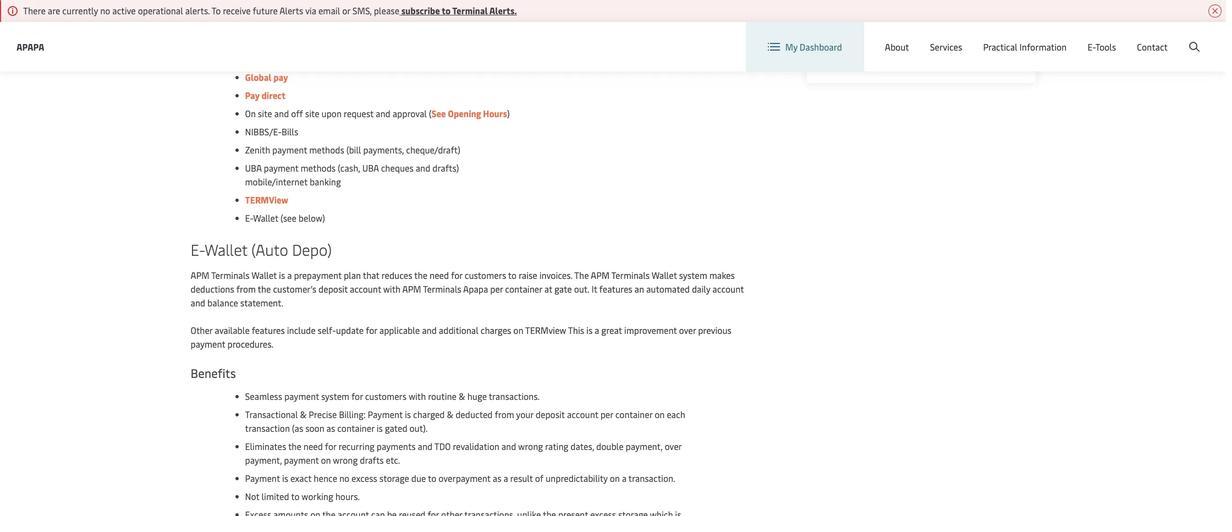Task type: describe. For each thing, give the bounding box(es) containing it.
available
[[215, 324, 250, 336]]

for inside apm terminals wallet is a prepayment plan that reduces the need for customers to raise invoices. the apm terminals wallet system makes deductions from the customer's deposit account with apm terminals apapa per container at gate out. it features an automated daily account and balance statement.
[[451, 269, 463, 281]]

apm terminals wallet is a prepayment plan that reduces the need for customers to raise invoices. the apm terminals wallet system makes deductions from the customer's deposit account with apm terminals apapa per container at gate out. it features an automated daily account and balance statement.
[[191, 269, 744, 309]]

a inside apm terminals wallet is a prepayment plan that reduces the need for customers to raise invoices. the apm terminals wallet system makes deductions from the customer's deposit account with apm terminals apapa per container at gate out. it features an automated daily account and balance statement.
[[287, 269, 292, 281]]

e-wallet (see below)
[[245, 212, 325, 224]]

about button
[[885, 22, 909, 72]]

need inside apm terminals wallet is a prepayment plan that reduces the need for customers to raise invoices. the apm terminals wallet system makes deductions from the customer's deposit account with apm terminals apapa per container at gate out. it features an automated daily account and balance statement.
[[430, 269, 449, 281]]

hence
[[314, 472, 337, 484]]

global pay
[[245, 71, 288, 83]]

transaction
[[245, 422, 290, 434]]

payment for is
[[245, 472, 280, 484]]

drafts
[[360, 454, 384, 466]]

1 vertical spatial the
[[258, 283, 271, 295]]

is left the gated
[[377, 422, 383, 434]]

methods for (cash,
[[301, 162, 336, 174]]

subscribe
[[402, 4, 440, 17]]

contact
[[1137, 41, 1168, 53]]

menu
[[1042, 32, 1064, 44]]

routine
[[428, 390, 457, 402]]

cheque/draft)
[[406, 144, 461, 156]]

on site and off site upon request and approval ( see opening hours )
[[245, 107, 510, 119]]

tools
[[1096, 41, 1117, 53]]

or
[[342, 4, 350, 17]]

depo)
[[292, 239, 332, 260]]

wallet up automated
[[652, 269, 677, 281]]

bills
[[282, 125, 298, 138]]

automated
[[647, 283, 690, 295]]

operational
[[138, 4, 183, 17]]

)
[[507, 107, 510, 119]]

(cash,
[[338, 162, 360, 174]]

dashboard
[[800, 41, 842, 53]]

due
[[411, 472, 426, 484]]

global for global pay
[[245, 71, 272, 83]]

uba payment methods (cash, uba cheques and drafts) mobile/internet banking
[[245, 162, 459, 188]]

& for payment
[[447, 408, 454, 420]]

gate
[[555, 283, 572, 295]]

per inside apm terminals wallet is a prepayment plan that reduces the need for customers to raise invoices. the apm terminals wallet system makes deductions from the customer's deposit account with apm terminals apapa per container at gate out. it features an automated daily account and balance statement.
[[490, 283, 503, 295]]

0 horizontal spatial wrong
[[333, 454, 358, 466]]

deducted
[[456, 408, 493, 420]]

e-wallet (auto depo)
[[191, 239, 332, 260]]

benefits
[[191, 365, 236, 381]]

exact
[[291, 472, 312, 484]]

login / create account
[[1117, 32, 1206, 44]]

dates,
[[571, 440, 594, 452]]

over inside eliminates the need for recurring payments and tdo revalidation and wrong rating dates, double payment, over payment, payment on wrong drafts etc.
[[665, 440, 682, 452]]

transactional & precise billing: payment is charged & deducted from your deposit account per container on each transaction (as soon as container is gated out).
[[245, 408, 685, 434]]

daily
[[692, 283, 711, 295]]

termview link
[[245, 194, 288, 206]]

is inside apm terminals wallet is a prepayment plan that reduces the need for customers to raise invoices. the apm terminals wallet system makes deductions from the customer's deposit account with apm terminals apapa per container at gate out. it features an automated daily account and balance statement.
[[279, 269, 285, 281]]

eliminates the need for recurring payments and tdo revalidation and wrong rating dates, double payment, over payment, payment on wrong drafts etc.
[[245, 440, 682, 466]]

the
[[575, 269, 589, 281]]

alerts.
[[490, 4, 517, 17]]

tdo
[[435, 440, 451, 452]]

system inside apm terminals wallet is a prepayment plan that reduces the need for customers to raise invoices. the apm terminals wallet system makes deductions from the customer's deposit account with apm terminals apapa per container at gate out. it features an automated daily account and balance statement.
[[679, 269, 708, 281]]

2 horizontal spatial terminals
[[612, 269, 650, 281]]

information
[[1020, 41, 1067, 53]]

wallet up deductions
[[205, 239, 248, 260]]

banking
[[310, 176, 341, 188]]

request
[[344, 107, 374, 119]]

0 horizontal spatial apapa
[[17, 40, 44, 53]]

0 horizontal spatial account
[[350, 283, 381, 295]]

overpayment
[[439, 472, 491, 484]]

(auto
[[251, 239, 288, 260]]

my dashboard
[[786, 41, 842, 53]]

storage
[[380, 472, 409, 484]]

subscribe to terminal alerts. link
[[400, 4, 517, 17]]

limited
[[262, 490, 289, 502]]

wallet down termview
[[253, 212, 279, 224]]

for inside other available features include self-update for applicable and additional charges on termview this is a great improvement over previous payment procedures.
[[366, 324, 377, 336]]

etc.
[[386, 454, 400, 466]]

to down the "exact"
[[291, 490, 300, 502]]

on inside other available features include self-update for applicable and additional charges on termview this is a great improvement over previous payment procedures.
[[514, 324, 524, 336]]

not limited to working hours.
[[245, 490, 360, 502]]

precise
[[309, 408, 337, 420]]

account inside transactional & precise billing: payment is charged & deducted from your deposit account per container on each transaction (as soon as container is gated out).
[[567, 408, 599, 420]]

not
[[245, 490, 260, 502]]

deposit inside apm terminals wallet is a prepayment plan that reduces the need for customers to raise invoices. the apm terminals wallet system makes deductions from the customer's deposit account with apm terminals apapa per container at gate out. it features an automated daily account and balance statement.
[[319, 283, 348, 295]]

are
[[48, 4, 60, 17]]

at
[[545, 283, 553, 295]]

rating
[[545, 440, 569, 452]]

huge
[[468, 390, 487, 402]]

update
[[336, 324, 364, 336]]

terminal
[[453, 4, 488, 17]]

global for global menu
[[1014, 32, 1040, 44]]

out).
[[410, 422, 428, 434]]

a left result at the left
[[504, 472, 508, 484]]

the inside eliminates the need for recurring payments and tdo revalidation and wrong rating dates, double payment, over payment, payment on wrong drafts etc.
[[288, 440, 301, 452]]

future
[[253, 4, 278, 17]]

and left 'tdo'
[[418, 440, 433, 452]]

1 site from the left
[[258, 107, 272, 119]]

recurring
[[339, 440, 375, 452]]

include
[[287, 324, 316, 336]]

pay direct link
[[245, 89, 286, 101]]

and inside uba payment methods (cash, uba cheques and drafts) mobile/internet banking
[[416, 162, 431, 174]]

applicable
[[380, 324, 420, 336]]

this
[[568, 324, 584, 336]]

please
[[374, 4, 400, 17]]

wallet down e-wallet (auto depo)
[[252, 269, 277, 281]]

2 vertical spatial container
[[337, 422, 375, 434]]

via
[[305, 4, 316, 17]]

to right due
[[428, 472, 437, 484]]

to left terminal
[[442, 4, 451, 17]]

from inside transactional & precise billing: payment is charged & deducted from your deposit account per container on each transaction (as soon as container is gated out).
[[495, 408, 514, 420]]

on
[[245, 107, 256, 119]]

practical information
[[984, 41, 1067, 53]]

pay
[[245, 89, 260, 101]]

and inside apm terminals wallet is a prepayment plan that reduces the need for customers to raise invoices. the apm terminals wallet system makes deductions from the customer's deposit account with apm terminals apapa per container at gate out. it features an automated daily account and balance statement.
[[191, 297, 205, 309]]

create
[[1146, 32, 1171, 44]]

statement.
[[240, 297, 284, 309]]

upon
[[322, 107, 342, 119]]

over inside other available features include self-update for applicable and additional charges on termview this is a great improvement over previous payment procedures.
[[679, 324, 696, 336]]

is left the "exact"
[[282, 472, 288, 484]]

payment inside transactional & precise billing: payment is charged & deducted from your deposit account per container on each transaction (as soon as container is gated out).
[[368, 408, 403, 420]]

as inside transactional & precise billing: payment is charged & deducted from your deposit account per container on each transaction (as soon as container is gated out).
[[327, 422, 335, 434]]

contact button
[[1137, 22, 1168, 72]]

and inside other available features include self-update for applicable and additional charges on termview this is a great improvement over previous payment procedures.
[[422, 324, 437, 336]]

0 horizontal spatial no
[[100, 4, 110, 17]]

result
[[510, 472, 533, 484]]

payment inside eliminates the need for recurring payments and tdo revalidation and wrong rating dates, double payment, over payment, payment on wrong drafts etc.
[[284, 454, 319, 466]]

gated
[[385, 422, 408, 434]]

features inside apm terminals wallet is a prepayment plan that reduces the need for customers to raise invoices. the apm terminals wallet system makes deductions from the customer's deposit account with apm terminals apapa per container at gate out. it features an automated daily account and balance statement.
[[600, 283, 633, 295]]

direct
[[262, 89, 286, 101]]

1 horizontal spatial as
[[493, 472, 502, 484]]

each
[[667, 408, 685, 420]]

is inside other available features include self-update for applicable and additional charges on termview this is a great improvement over previous payment procedures.
[[587, 324, 593, 336]]

and right request
[[376, 107, 391, 119]]

procedures.
[[228, 338, 274, 350]]

charges
[[481, 324, 511, 336]]

1 horizontal spatial no
[[340, 472, 350, 484]]

revalidation
[[453, 440, 500, 452]]

1 horizontal spatial wrong
[[518, 440, 543, 452]]

transactions.
[[489, 390, 540, 402]]



Task type: vqa. For each thing, say whether or not it's contained in the screenshot.
COTONOU link
no



Task type: locate. For each thing, give the bounding box(es) containing it.
e- up deductions
[[191, 239, 205, 260]]

termview
[[525, 324, 566, 336]]

1 vertical spatial e-
[[245, 212, 253, 224]]

0 horizontal spatial terminals
[[211, 269, 250, 281]]

customers inside apm terminals wallet is a prepayment plan that reduces the need for customers to raise invoices. the apm terminals wallet system makes deductions from the customer's deposit account with apm terminals apapa per container at gate out. it features an automated daily account and balance statement.
[[465, 269, 506, 281]]

1 vertical spatial per
[[601, 408, 613, 420]]

and right revalidation
[[502, 440, 516, 452]]

the right reduces at the left bottom
[[414, 269, 428, 281]]

additional
[[439, 324, 479, 336]]

0 vertical spatial system
[[679, 269, 708, 281]]

account up dates,
[[567, 408, 599, 420]]

from inside apm terminals wallet is a prepayment plan that reduces the need for customers to raise invoices. the apm terminals wallet system makes deductions from the customer's deposit account with apm terminals apapa per container at gate out. it features an automated daily account and balance statement.
[[236, 283, 256, 295]]

0 vertical spatial e-
[[1088, 41, 1096, 53]]

0 horizontal spatial container
[[337, 422, 375, 434]]

1 horizontal spatial per
[[601, 408, 613, 420]]

1 vertical spatial apapa
[[463, 283, 488, 295]]

wrong down recurring
[[333, 454, 358, 466]]

2 horizontal spatial account
[[713, 283, 744, 295]]

0 vertical spatial the
[[414, 269, 428, 281]]

1 uba from the left
[[245, 162, 262, 174]]

to left raise
[[508, 269, 517, 281]]

2 horizontal spatial the
[[414, 269, 428, 281]]

global pay link
[[245, 71, 288, 83]]

eliminates
[[245, 440, 286, 452]]

site right on
[[258, 107, 272, 119]]

zenith
[[245, 144, 270, 156]]

on inside eliminates the need for recurring payments and tdo revalidation and wrong rating dates, double payment, over payment, payment on wrong drafts etc.
[[321, 454, 331, 466]]

need
[[430, 269, 449, 281], [304, 440, 323, 452]]

payment up the "exact"
[[284, 454, 319, 466]]

1 horizontal spatial apm
[[403, 283, 421, 295]]

payment up mobile/internet
[[264, 162, 299, 174]]

0 horizontal spatial &
[[300, 408, 307, 420]]

for inside eliminates the need for recurring payments and tdo revalidation and wrong rating dates, double payment, over payment, payment on wrong drafts etc.
[[325, 440, 337, 452]]

1 horizontal spatial the
[[288, 440, 301, 452]]

1 vertical spatial global
[[245, 71, 272, 83]]

pay direct
[[245, 89, 286, 101]]

system up daily on the bottom of page
[[679, 269, 708, 281]]

the
[[414, 269, 428, 281], [258, 283, 271, 295], [288, 440, 301, 452]]

and left additional at the left bottom
[[422, 324, 437, 336]]

2 site from the left
[[305, 107, 320, 119]]

wrong left rating
[[518, 440, 543, 452]]

apapa
[[17, 40, 44, 53], [463, 283, 488, 295]]

mobile/internet
[[245, 176, 308, 188]]

from left your
[[495, 408, 514, 420]]

0 vertical spatial apapa
[[17, 40, 44, 53]]

0 vertical spatial features
[[600, 283, 633, 295]]

1 horizontal spatial with
[[409, 390, 426, 402]]

features up procedures.
[[252, 324, 285, 336]]

apapa link
[[17, 40, 44, 54]]

transaction.
[[629, 472, 676, 484]]

site
[[258, 107, 272, 119], [305, 107, 320, 119]]

soon
[[306, 422, 324, 434]]

nibbs/e-
[[245, 125, 282, 138]]

1 horizontal spatial account
[[567, 408, 599, 420]]

0 vertical spatial with
[[383, 283, 401, 295]]

uba down '(bill payments,'
[[362, 162, 379, 174]]

0 horizontal spatial customers
[[365, 390, 407, 402]]

0 vertical spatial wrong
[[518, 440, 543, 452]]

need down soon
[[304, 440, 323, 452]]

0 vertical spatial as
[[327, 422, 335, 434]]

apm up deductions
[[191, 269, 209, 281]]

0 horizontal spatial as
[[327, 422, 335, 434]]

on down double
[[610, 472, 620, 484]]

0 vertical spatial deposit
[[319, 283, 348, 295]]

methods for (bill payments,
[[309, 144, 344, 156]]

to inside apm terminals wallet is a prepayment plan that reduces the need for customers to raise invoices. the apm terminals wallet system makes deductions from the customer's deposit account with apm terminals apapa per container at gate out. it features an automated daily account and balance statement.
[[508, 269, 517, 281]]

practical information button
[[984, 22, 1067, 72]]

1 horizontal spatial &
[[447, 408, 454, 420]]

deposit right your
[[536, 408, 565, 420]]

need inside eliminates the need for recurring payments and tdo revalidation and wrong rating dates, double payment, over payment, payment on wrong drafts etc.
[[304, 440, 323, 452]]

1 horizontal spatial system
[[679, 269, 708, 281]]

methods
[[309, 144, 344, 156], [301, 162, 336, 174]]

& for customers
[[459, 390, 465, 402]]

nibbs/e-bills
[[245, 125, 298, 138]]

from
[[236, 283, 256, 295], [495, 408, 514, 420]]

terminals
[[211, 269, 250, 281], [612, 269, 650, 281], [423, 283, 462, 295]]

no left "active"
[[100, 4, 110, 17]]

a up customer's
[[287, 269, 292, 281]]

see opening hours link
[[432, 107, 507, 119]]

e-
[[1088, 41, 1096, 53], [245, 212, 253, 224], [191, 239, 205, 260]]

e- for e-tools
[[1088, 41, 1096, 53]]

alerts.
[[185, 4, 210, 17]]

terminals up deductions
[[211, 269, 250, 281]]

with up charged at the left bottom
[[409, 390, 426, 402]]

system up precise
[[321, 390, 349, 402]]

plan
[[344, 269, 361, 281]]

is up customer's
[[279, 269, 285, 281]]

per up charges
[[490, 283, 503, 295]]

hours
[[483, 107, 507, 119]]

uba down zenith
[[245, 162, 262, 174]]

0 vertical spatial customers
[[465, 269, 506, 281]]

e- left login
[[1088, 41, 1096, 53]]

apapa inside apm terminals wallet is a prepayment plan that reduces the need for customers to raise invoices. the apm terminals wallet system makes deductions from the customer's deposit account with apm terminals apapa per container at gate out. it features an automated daily account and balance statement.
[[463, 283, 488, 295]]

charged
[[413, 408, 445, 420]]

0 horizontal spatial the
[[258, 283, 271, 295]]

1 horizontal spatial payment,
[[626, 440, 663, 452]]

2 vertical spatial e-
[[191, 239, 205, 260]]

payment down bills at the top left of the page
[[272, 144, 307, 156]]

container down raise
[[505, 283, 542, 295]]

a inside other available features include self-update for applicable and additional charges on termview this is a great improvement over previous payment procedures.
[[595, 324, 600, 336]]

2 vertical spatial payment
[[245, 472, 280, 484]]

payment for zenith
[[272, 144, 307, 156]]

that
[[363, 269, 380, 281]]

account down makes
[[713, 283, 744, 295]]

an
[[635, 283, 644, 295]]

cheques
[[381, 162, 414, 174]]

& up "(as"
[[300, 408, 307, 420]]

features inside other available features include self-update for applicable and additional charges on termview this is a great improvement over previous payment procedures.
[[252, 324, 285, 336]]

1 horizontal spatial terminals
[[423, 283, 462, 295]]

makes
[[710, 269, 735, 281]]

0 vertical spatial need
[[430, 269, 449, 281]]

2 vertical spatial the
[[288, 440, 301, 452]]

and down cheque/draft)
[[416, 162, 431, 174]]

terminals up additional at the left bottom
[[423, 283, 462, 295]]

with inside apm terminals wallet is a prepayment plan that reduces the need for customers to raise invoices. the apm terminals wallet system makes deductions from the customer's deposit account with apm terminals apapa per container at gate out. it features an automated daily account and balance statement.
[[383, 283, 401, 295]]

0 horizontal spatial per
[[490, 283, 503, 295]]

deposit down prepayment
[[319, 283, 348, 295]]

uba
[[245, 162, 262, 174], [362, 162, 379, 174]]

apm up it
[[591, 269, 610, 281]]

0 horizontal spatial from
[[236, 283, 256, 295]]

0 vertical spatial global
[[1014, 32, 1040, 44]]

and down deductions
[[191, 297, 205, 309]]

to
[[442, 4, 451, 17], [508, 269, 517, 281], [428, 472, 437, 484], [291, 490, 300, 502]]

invoices.
[[540, 269, 573, 281]]

great
[[602, 324, 622, 336]]

1 horizontal spatial from
[[495, 408, 514, 420]]

payment, down eliminates
[[245, 454, 282, 466]]

global menu
[[1014, 32, 1064, 44]]

(bill payments,
[[347, 144, 404, 156]]

1 vertical spatial system
[[321, 390, 349, 402]]

location
[[945, 32, 979, 44]]

0 vertical spatial payment,
[[626, 440, 663, 452]]

0 vertical spatial payment
[[191, 23, 251, 43]]

1 horizontal spatial container
[[505, 283, 542, 295]]

switch location
[[917, 32, 979, 44]]

a left transaction. at the bottom of the page
[[622, 472, 627, 484]]

1 horizontal spatial site
[[305, 107, 320, 119]]

methods inside uba payment methods (cash, uba cheques and drafts) mobile/internet banking
[[301, 162, 336, 174]]

1 vertical spatial no
[[340, 472, 350, 484]]

a left 'great'
[[595, 324, 600, 336]]

the up 'statement.'
[[258, 283, 271, 295]]

seamless
[[245, 390, 282, 402]]

as left result at the left
[[493, 472, 502, 484]]

0 horizontal spatial deposit
[[319, 283, 348, 295]]

payment inside other available features include self-update for applicable and additional charges on termview this is a great improvement over previous payment procedures.
[[191, 338, 225, 350]]

payment, up transaction. at the bottom of the page
[[626, 440, 663, 452]]

e- for e-wallet (see below)
[[245, 212, 253, 224]]

1 horizontal spatial uba
[[362, 162, 379, 174]]

as
[[327, 422, 335, 434], [493, 472, 502, 484]]

2 uba from the left
[[362, 162, 379, 174]]

the down "(as"
[[288, 440, 301, 452]]

opening
[[448, 107, 481, 119]]

1 horizontal spatial apapa
[[463, 283, 488, 295]]

0 horizontal spatial e-
[[191, 239, 205, 260]]

is up out).
[[405, 408, 411, 420]]

0 horizontal spatial site
[[258, 107, 272, 119]]

close alert image
[[1209, 4, 1222, 18]]

0 horizontal spatial payment,
[[245, 454, 282, 466]]

0 vertical spatial no
[[100, 4, 110, 17]]

excess
[[352, 472, 377, 484]]

2 horizontal spatial &
[[459, 390, 465, 402]]

and left off
[[274, 107, 289, 119]]

self-
[[318, 324, 336, 336]]

1 vertical spatial as
[[493, 472, 502, 484]]

1 vertical spatial customers
[[365, 390, 407, 402]]

to
[[212, 4, 221, 17]]

pay
[[274, 71, 288, 83]]

over left previous
[[679, 324, 696, 336]]

0 horizontal spatial uba
[[245, 162, 262, 174]]

payment down the to on the left of page
[[191, 23, 251, 43]]

on up hence
[[321, 454, 331, 466]]

is right this
[[587, 324, 593, 336]]

methods up banking
[[301, 162, 336, 174]]

1 horizontal spatial need
[[430, 269, 449, 281]]

container down 'billing:'
[[337, 422, 375, 434]]

with
[[383, 283, 401, 295], [409, 390, 426, 402]]

payment is exact hence no excess storage due to overpayment as a result of unpredictability on a transaction.
[[245, 472, 676, 484]]

0 horizontal spatial features
[[252, 324, 285, 336]]

deposit
[[319, 283, 348, 295], [536, 408, 565, 420]]

payment down other
[[191, 338, 225, 350]]

0 vertical spatial over
[[679, 324, 696, 336]]

customer's
[[273, 283, 317, 295]]

below)
[[299, 212, 325, 224]]

from up 'statement.'
[[236, 283, 256, 295]]

global inside button
[[1014, 32, 1040, 44]]

your
[[516, 408, 534, 420]]

e- inside dropdown button
[[1088, 41, 1096, 53]]

0 vertical spatial container
[[505, 283, 542, 295]]

2 horizontal spatial e-
[[1088, 41, 1096, 53]]

about
[[885, 41, 909, 53]]

deposit inside transactional & precise billing: payment is charged & deducted from your deposit account per container on each transaction (as soon as container is gated out).
[[536, 408, 565, 420]]

email
[[319, 4, 340, 17]]

payment for methods
[[191, 23, 251, 43]]

my dashboard button
[[768, 22, 842, 72]]

1 horizontal spatial deposit
[[536, 408, 565, 420]]

payment inside uba payment methods (cash, uba cheques and drafts) mobile/internet banking
[[264, 162, 299, 174]]

services
[[930, 41, 963, 53]]

1 vertical spatial need
[[304, 440, 323, 452]]

1 horizontal spatial e-
[[245, 212, 253, 224]]

2 horizontal spatial container
[[616, 408, 653, 420]]

terminals up an
[[612, 269, 650, 281]]

container
[[505, 283, 542, 295], [616, 408, 653, 420], [337, 422, 375, 434]]

global
[[1014, 32, 1040, 44], [245, 71, 272, 83]]

& down routine at left
[[447, 408, 454, 420]]

apapa down there
[[17, 40, 44, 53]]

balance
[[208, 297, 238, 309]]

customers up the gated
[[365, 390, 407, 402]]

1 vertical spatial container
[[616, 408, 653, 420]]

methods up (cash,
[[309, 144, 344, 156]]

apm down reduces at the left bottom
[[403, 283, 421, 295]]

prepayment
[[294, 269, 342, 281]]

apapa up additional at the left bottom
[[463, 283, 488, 295]]

1 vertical spatial over
[[665, 440, 682, 452]]

2 horizontal spatial apm
[[591, 269, 610, 281]]

customers left raise
[[465, 269, 506, 281]]

0 horizontal spatial with
[[383, 283, 401, 295]]

e- down termview link
[[245, 212, 253, 224]]

payment up the gated
[[368, 408, 403, 420]]

payment methods
[[191, 23, 315, 43]]

0 vertical spatial from
[[236, 283, 256, 295]]

improvement
[[624, 324, 677, 336]]

1 vertical spatial wrong
[[333, 454, 358, 466]]

container up double
[[616, 408, 653, 420]]

& left the huge
[[459, 390, 465, 402]]

payment for uba
[[264, 162, 299, 174]]

1 vertical spatial from
[[495, 408, 514, 420]]

1 vertical spatial features
[[252, 324, 285, 336]]

e- for e-wallet (auto depo)
[[191, 239, 205, 260]]

on right charges
[[514, 324, 524, 336]]

account down that
[[350, 283, 381, 295]]

per inside transactional & precise billing: payment is charged & deducted from your deposit account per container on each transaction (as soon as container is gated out).
[[601, 408, 613, 420]]

wrong
[[518, 440, 543, 452], [333, 454, 358, 466]]

payment up not on the bottom left of the page
[[245, 472, 280, 484]]

with down reduces at the left bottom
[[383, 283, 401, 295]]

container inside apm terminals wallet is a prepayment plan that reduces the need for customers to raise invoices. the apm terminals wallet system makes deductions from the customer's deposit account with apm terminals apapa per container at gate out. it features an automated daily account and balance statement.
[[505, 283, 542, 295]]

0 vertical spatial per
[[490, 283, 503, 295]]

on inside transactional & precise billing: payment is charged & deducted from your deposit account per container on each transaction (as soon as container is gated out).
[[655, 408, 665, 420]]

services button
[[930, 22, 963, 72]]

1 horizontal spatial features
[[600, 283, 633, 295]]

payment for seamless
[[284, 390, 319, 402]]

1 horizontal spatial global
[[1014, 32, 1040, 44]]

0 horizontal spatial system
[[321, 390, 349, 402]]

billing:
[[339, 408, 366, 420]]

over down each in the right bottom of the page
[[665, 440, 682, 452]]

1 vertical spatial with
[[409, 390, 426, 402]]

0 horizontal spatial apm
[[191, 269, 209, 281]]

0 vertical spatial methods
[[309, 144, 344, 156]]

as down precise
[[327, 422, 335, 434]]

apm
[[191, 269, 209, 281], [591, 269, 610, 281], [403, 283, 421, 295]]

per up double
[[601, 408, 613, 420]]

no up hours. on the bottom left
[[340, 472, 350, 484]]

1 vertical spatial deposit
[[536, 408, 565, 420]]

0 horizontal spatial global
[[245, 71, 272, 83]]

features right it
[[600, 283, 633, 295]]

/
[[1140, 32, 1144, 44]]

e-tools button
[[1088, 22, 1117, 72]]

payment up precise
[[284, 390, 319, 402]]

1 horizontal spatial customers
[[465, 269, 506, 281]]

termview
[[245, 194, 288, 206]]

site right off
[[305, 107, 320, 119]]

on left each in the right bottom of the page
[[655, 408, 665, 420]]

other
[[191, 324, 213, 336]]

approval
[[393, 107, 427, 119]]

0 horizontal spatial need
[[304, 440, 323, 452]]

1 vertical spatial methods
[[301, 162, 336, 174]]

1 vertical spatial payment
[[368, 408, 403, 420]]

1 vertical spatial payment,
[[245, 454, 282, 466]]

see
[[432, 107, 446, 119]]

account
[[1173, 32, 1206, 44]]

need right reduces at the left bottom
[[430, 269, 449, 281]]



